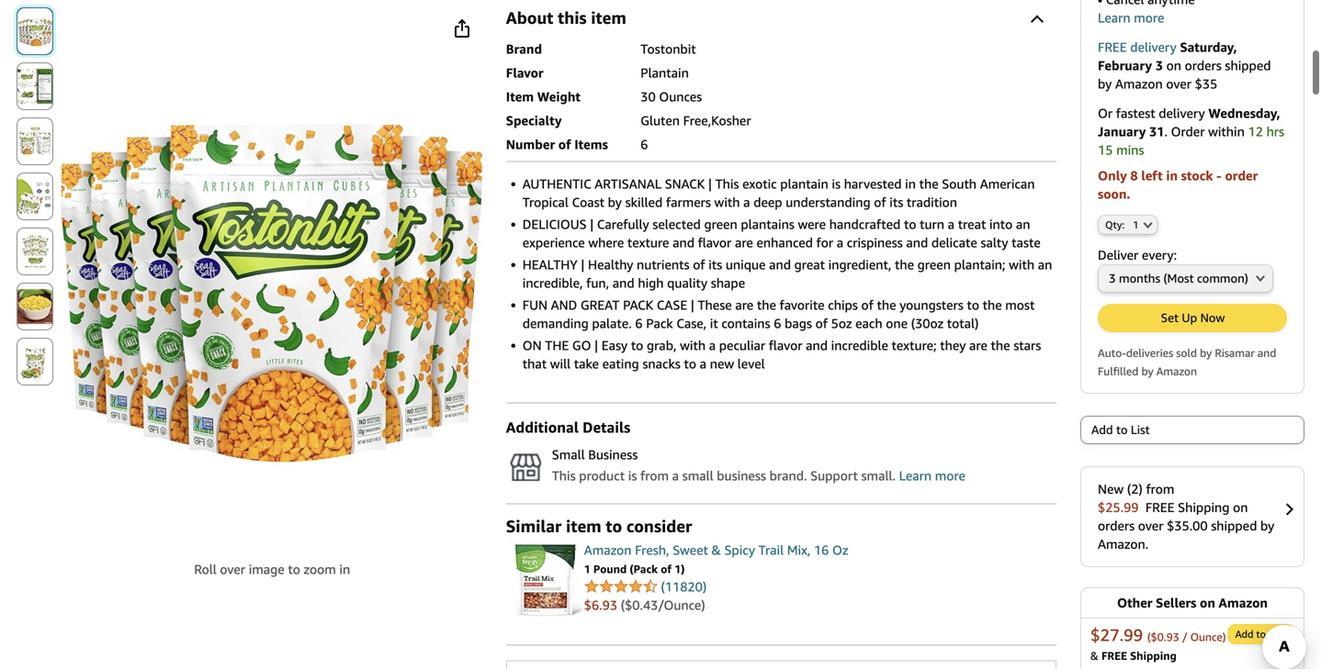 Task type: locate. For each thing, give the bounding box(es) containing it.
dropdown image right the common)
[[1256, 274, 1265, 282]]

and right risamar
[[1258, 347, 1276, 359]]

0 vertical spatial shipped
[[1225, 58, 1271, 73]]

dropdown image right qty: 1
[[1143, 221, 1153, 229]]

1 vertical spatial add
[[1235, 629, 1254, 641]]

flavor up the unique
[[698, 235, 731, 250]]

and down turn on the right top
[[906, 235, 928, 250]]

to
[[904, 217, 916, 232], [967, 298, 979, 313], [631, 338, 643, 353], [684, 356, 696, 372], [1116, 423, 1128, 437], [606, 517, 622, 537], [288, 562, 300, 577], [1256, 629, 1266, 641]]

| up case,
[[691, 298, 694, 313]]

treat
[[958, 217, 986, 232]]

each
[[855, 316, 882, 331]]

this down the small
[[552, 469, 576, 484]]

1 horizontal spatial on
[[1200, 596, 1215, 611]]

level
[[737, 356, 765, 372]]

shipped down saturday,
[[1225, 58, 1271, 73]]

1 vertical spatial shipped
[[1211, 518, 1257, 534]]

amazon up pound
[[584, 543, 632, 558]]

sold
[[1176, 347, 1197, 359]]

by inside free shipping on orders over $35.00 shipped by amazon.
[[1260, 518, 1274, 534]]

2 vertical spatial are
[[969, 338, 987, 353]]

soon.
[[1098, 186, 1130, 201]]

an down taste
[[1038, 257, 1052, 272]]

with
[[714, 195, 740, 210], [1009, 257, 1034, 272], [680, 338, 706, 353]]

8
[[1130, 168, 1138, 183]]

an
[[1016, 217, 1030, 232], [1038, 257, 1052, 272]]

0 vertical spatial 3
[[1155, 58, 1163, 73]]

a
[[743, 195, 750, 210], [948, 217, 955, 232], [837, 235, 843, 250], [709, 338, 716, 353], [700, 356, 707, 372], [672, 469, 679, 484]]

shape
[[711, 276, 745, 291]]

0 vertical spatial dropdown image
[[1143, 221, 1153, 229]]

1 vertical spatial 3
[[1109, 271, 1116, 285]]

were
[[798, 217, 826, 232]]

its down harvested
[[890, 195, 903, 210]]

dropdown image
[[1143, 221, 1153, 229], [1256, 274, 1265, 282]]

0 horizontal spatial shipping
[[1130, 650, 1177, 663]]

the up 'contains'
[[757, 298, 776, 313]]

on right the sellers
[[1200, 596, 1215, 611]]

deliver
[[1098, 247, 1138, 263]]

0 vertical spatial over
[[1166, 76, 1191, 91]]

1 horizontal spatial over
[[1138, 518, 1163, 534]]

carefully
[[597, 217, 649, 232]]

free for shipping
[[1145, 500, 1174, 515]]

flavor
[[698, 235, 731, 250], [769, 338, 802, 353]]

authentic artisanal snack | this exotic plantain is harvested in the south american tropical coast by skilled farmers with a deep understanding of its tradition delicious | carefully selected green plantains were handcrafted to turn a treat into an experience where texture and flavor are enhanced for a crispiness and delicate salty taste healthy | healthy nutrients of its unique and great ingredient, the green plantain; with an incredible, fun, and high quality shape fun and great pack case | these are the favorite chips of the youngsters to the most demanding palate. 6 pack case, it contains 6 bags of 5oz each one (30oz total) on the go | easy to grab, with a peculiar flavor and incredible texture; they are the stars that will take eating snacks to a new level
[[522, 176, 1052, 372]]

this left exotic
[[715, 176, 739, 192]]

demanding
[[522, 316, 589, 331]]

an up taste
[[1016, 217, 1030, 232]]

by down deliveries
[[1141, 365, 1153, 378]]

to up total)
[[967, 298, 979, 313]]

taste
[[1012, 235, 1041, 250]]

None submit
[[17, 8, 52, 54], [17, 63, 52, 109], [17, 119, 52, 164], [17, 174, 52, 220], [17, 229, 52, 275], [17, 284, 52, 330], [17, 339, 52, 385], [17, 8, 52, 54], [17, 63, 52, 109], [17, 119, 52, 164], [17, 174, 52, 220], [17, 229, 52, 275], [17, 284, 52, 330], [17, 339, 52, 385]]

1 vertical spatial orders
[[1098, 518, 1135, 534]]

pack
[[646, 316, 673, 331]]

free up $35.00
[[1145, 500, 1174, 515]]

(2)
[[1127, 482, 1143, 497]]

1 inside amazon fresh, sweet & spicy trail mix, 16 oz 1 pound (pack of 1)
[[584, 563, 591, 576]]

0 horizontal spatial green
[[704, 217, 737, 232]]

set up now button
[[1099, 305, 1286, 331]]

2 vertical spatial over
[[220, 562, 245, 577]]

add left cart
[[1235, 629, 1254, 641]]

with down case,
[[680, 338, 706, 353]]

they
[[940, 338, 966, 353]]

auto-
[[1098, 347, 1126, 359]]

0 horizontal spatial this
[[552, 469, 576, 484]]

of up each
[[861, 298, 874, 313]]

and down healthy
[[613, 276, 634, 291]]

fun,
[[586, 276, 609, 291]]

deep
[[753, 195, 782, 210]]

& left 'spicy'
[[712, 543, 721, 558]]

to left zoom
[[288, 562, 300, 577]]

amazon down the "sold"
[[1156, 365, 1197, 378]]

0 vertical spatial flavor
[[698, 235, 731, 250]]

item right similar
[[566, 517, 601, 537]]

orders up the $35
[[1185, 58, 1222, 73]]

its up shape on the top right of the page
[[708, 257, 722, 272]]

2 horizontal spatial in
[[1166, 168, 1178, 183]]

0 horizontal spatial orders
[[1098, 518, 1135, 534]]

selected
[[653, 217, 701, 232]]

0 vertical spatial is
[[832, 176, 841, 192]]

from left small
[[640, 469, 669, 484]]

amazon inside on orders shipped by amazon over $35
[[1115, 76, 1163, 91]]

of left 1)
[[661, 563, 672, 576]]

1 horizontal spatial in
[[905, 176, 916, 192]]

ounces
[[659, 89, 702, 104]]

1 horizontal spatial its
[[890, 195, 903, 210]]

from
[[640, 469, 669, 484], [1146, 482, 1174, 497]]

2 horizontal spatial on
[[1233, 500, 1248, 515]]

in right zoom
[[339, 562, 350, 577]]

shipped right $35.00
[[1211, 518, 1257, 534]]

1 vertical spatial shipping
[[1130, 650, 1177, 663]]

for
[[816, 235, 833, 250]]

chips
[[828, 298, 858, 313]]

are right 'they'
[[969, 338, 987, 353]]

1 vertical spatial is
[[628, 469, 637, 484]]

0 horizontal spatial an
[[1016, 217, 1030, 232]]

salty
[[981, 235, 1008, 250]]

section collapse image
[[1031, 15, 1044, 28]]

1 vertical spatial this
[[552, 469, 576, 484]]

1 vertical spatial are
[[735, 298, 753, 313]]

1 left pound
[[584, 563, 591, 576]]

this inside small business this product is from a small business brand. support small. learn more
[[552, 469, 576, 484]]

amazon
[[1115, 76, 1163, 91], [1156, 365, 1197, 378], [584, 543, 632, 558], [1219, 596, 1268, 611]]

1 vertical spatial with
[[1009, 257, 1034, 272]]

1 horizontal spatial flavor
[[769, 338, 802, 353]]

free down $27.99
[[1101, 650, 1127, 663]]

shipping up $35.00
[[1178, 500, 1230, 515]]

1 horizontal spatial add
[[1235, 629, 1254, 641]]

are up 'contains'
[[735, 298, 753, 313]]

plantain;
[[954, 257, 1005, 272]]

0 horizontal spatial 1
[[584, 563, 591, 576]]

on down saturday,
[[1166, 58, 1181, 73]]

add to list link
[[1081, 417, 1304, 443]]

zoom
[[304, 562, 336, 577]]

0 vertical spatial an
[[1016, 217, 1030, 232]]

to left list
[[1116, 423, 1128, 437]]

over down the new (2) from $25.99
[[1138, 518, 1163, 534]]

of
[[558, 137, 571, 152], [874, 195, 886, 210], [693, 257, 705, 272], [861, 298, 874, 313], [815, 316, 828, 331], [661, 563, 672, 576]]

3 down deliver
[[1109, 271, 1116, 285]]

by down february
[[1098, 76, 1112, 91]]

the
[[919, 176, 939, 192], [895, 257, 914, 272], [757, 298, 776, 313], [877, 298, 896, 313], [983, 298, 1002, 313], [991, 338, 1010, 353]]

0 vertical spatial add
[[1091, 423, 1113, 437]]

from inside small business this product is from a small business brand. support small. learn more
[[640, 469, 669, 484]]

1 vertical spatial flavor
[[769, 338, 802, 353]]

flavor down bags
[[769, 338, 802, 353]]

texture;
[[892, 338, 937, 353]]

0 vertical spatial shipping
[[1178, 500, 1230, 515]]

delivery up order
[[1159, 105, 1205, 121]]

delivery
[[1130, 39, 1177, 54], [1159, 105, 1205, 121]]

a up delicate
[[948, 217, 955, 232]]

a up new
[[709, 338, 716, 353]]

free up february
[[1098, 39, 1127, 54]]

1 vertical spatial free
[[1145, 500, 1174, 515]]

& inside amazon fresh, sweet & spicy trail mix, 16 oz 1 pound (pack of 1)
[[712, 543, 721, 558]]

1 vertical spatial its
[[708, 257, 722, 272]]

| right snack
[[708, 176, 712, 192]]

the
[[545, 338, 569, 353]]

1 vertical spatial an
[[1038, 257, 1052, 272]]

2 vertical spatial on
[[1200, 596, 1215, 611]]

incredible,
[[522, 276, 583, 291]]

0 vertical spatial item
[[591, 8, 626, 28]]

shipping inside the "$27.99 ($0.93 /  ounce) & free shipping"
[[1130, 650, 1177, 663]]

in
[[1166, 168, 1178, 183], [905, 176, 916, 192], [339, 562, 350, 577]]

on inside free shipping on orders over $35.00 shipped by amazon.
[[1233, 500, 1248, 515]]

2 vertical spatial free
[[1101, 650, 1127, 663]]

amazon inside amazon fresh, sweet & spicy trail mix, 16 oz 1 pound (pack of 1)
[[584, 543, 632, 558]]

(most
[[1163, 271, 1194, 285]]

ingredient,
[[828, 257, 891, 272]]

hrs
[[1266, 124, 1284, 139]]

over right 'roll'
[[220, 562, 245, 577]]

of down harvested
[[874, 195, 886, 210]]

item right this
[[591, 8, 626, 28]]

with right farmers on the right top of the page
[[714, 195, 740, 210]]

1 vertical spatial &
[[1090, 650, 1099, 663]]

0 horizontal spatial is
[[628, 469, 637, 484]]

green down farmers on the right top of the page
[[704, 217, 737, 232]]

is down 'business'
[[628, 469, 637, 484]]

3 down free delivery
[[1155, 58, 1163, 73]]

2 vertical spatial with
[[680, 338, 706, 353]]

unique
[[726, 257, 766, 272]]

0 vertical spatial with
[[714, 195, 740, 210]]

one
[[886, 316, 908, 331]]

add left list
[[1091, 423, 1113, 437]]

over
[[1166, 76, 1191, 91], [1138, 518, 1163, 534], [220, 562, 245, 577]]

from right (2)
[[1146, 482, 1174, 497]]

snacks
[[642, 356, 681, 372]]

crispiness
[[847, 235, 903, 250]]

free delivery
[[1098, 39, 1177, 54]]

green down delicate
[[917, 257, 951, 272]]

in up 'tradition'
[[905, 176, 916, 192]]

amazon down february
[[1115, 76, 1163, 91]]

0 vertical spatial this
[[715, 176, 739, 192]]

business
[[717, 469, 766, 484]]

by down artisanal
[[608, 195, 622, 210]]

about this item
[[506, 8, 626, 28]]

3 inside the saturday, february 3
[[1155, 58, 1163, 73]]

this inside the authentic artisanal snack | this exotic plantain is harvested in the south american tropical coast by skilled farmers with a deep understanding of its tradition delicious | carefully selected green plantains were handcrafted to turn a treat into an experience where texture and flavor are enhanced for a crispiness and delicate salty taste healthy | healthy nutrients of its unique and great ingredient, the green plantain; with an incredible, fun, and high quality shape fun and great pack case | these are the favorite chips of the youngsters to the most demanding palate. 6 pack case, it contains 6 bags of 5oz each one (30oz total) on the go | easy to grab, with a peculiar flavor and incredible texture; they are the stars that will take eating snacks to a new level
[[715, 176, 739, 192]]

6 left bags
[[774, 316, 781, 331]]

is up understanding
[[832, 176, 841, 192]]

0 vertical spatial free
[[1098, 39, 1127, 54]]

with down taste
[[1009, 257, 1034, 272]]

from inside the new (2) from $25.99
[[1146, 482, 1174, 497]]

add to list
[[1091, 423, 1150, 437]]

1 horizontal spatial this
[[715, 176, 739, 192]]

0 vertical spatial orders
[[1185, 58, 1222, 73]]

0 vertical spatial on
[[1166, 58, 1181, 73]]

2 horizontal spatial over
[[1166, 76, 1191, 91]]

1 vertical spatial on
[[1233, 500, 1248, 515]]

are up the unique
[[735, 235, 753, 250]]

shipped inside on orders shipped by amazon over $35
[[1225, 58, 1271, 73]]

by
[[1098, 76, 1112, 91], [608, 195, 622, 210], [1200, 347, 1212, 359], [1141, 365, 1153, 378], [1260, 518, 1274, 534]]

1 vertical spatial over
[[1138, 518, 1163, 534]]

enhanced
[[756, 235, 813, 250]]

$27.99 ($0.93 /  ounce) & free shipping
[[1090, 625, 1226, 663]]

wednesday,
[[1208, 105, 1280, 121]]

0 vertical spatial delivery
[[1130, 39, 1177, 54]]

gluten free,kosher
[[641, 113, 751, 128]]

/
[[1182, 631, 1187, 644]]

add to cart
[[1235, 629, 1288, 641]]

on inside on orders shipped by amazon over $35
[[1166, 58, 1181, 73]]

add inside option
[[1091, 423, 1113, 437]]

0 horizontal spatial &
[[712, 543, 721, 558]]

shipped
[[1225, 58, 1271, 73], [1211, 518, 1257, 534]]

1 horizontal spatial orders
[[1185, 58, 1222, 73]]

deliveries
[[1126, 347, 1173, 359]]

1 vertical spatial dropdown image
[[1256, 274, 1265, 282]]

is inside small business this product is from a small business brand. support small. learn more
[[628, 469, 637, 484]]

free
[[1098, 39, 1127, 54], [1145, 500, 1174, 515], [1101, 650, 1127, 663]]

0 vertical spatial its
[[890, 195, 903, 210]]

1 vertical spatial 1
[[584, 563, 591, 576]]

1 horizontal spatial 1
[[1133, 219, 1139, 231]]

brand
[[506, 41, 542, 56]]

farmers
[[666, 195, 711, 210]]

details
[[583, 419, 630, 436]]

free inside free shipping on orders over $35.00 shipped by amazon.
[[1145, 500, 1174, 515]]

1 vertical spatial green
[[917, 257, 951, 272]]

on down add to list link
[[1233, 500, 1248, 515]]

over inside on orders shipped by amazon over $35
[[1166, 76, 1191, 91]]

over left the $35
[[1166, 76, 1191, 91]]

1 horizontal spatial is
[[832, 176, 841, 192]]

the left most
[[983, 298, 1002, 313]]

by right $35.00
[[1260, 518, 1274, 534]]

in inside the authentic artisanal snack | this exotic plantain is harvested in the south american tropical coast by skilled farmers with a deep understanding of its tradition delicious | carefully selected green plantains were handcrafted to turn a treat into an experience where texture and flavor are enhanced for a crispiness and delicate salty taste healthy | healthy nutrients of its unique and great ingredient, the green plantain; with an incredible, fun, and high quality shape fun and great pack case | these are the favorite chips of the youngsters to the most demanding palate. 6 pack case, it contains 6 bags of 5oz each one (30oz total) on the go | easy to grab, with a peculiar flavor and incredible texture; they are the stars that will take eating snacks to a new level
[[905, 176, 916, 192]]

other sellers on amazon
[[1117, 596, 1268, 611]]

1 right the qty:
[[1133, 219, 1139, 231]]

grab,
[[647, 338, 677, 353]]

1 horizontal spatial from
[[1146, 482, 1174, 497]]

1 horizontal spatial &
[[1090, 650, 1099, 663]]

into
[[989, 217, 1013, 232]]

1 vertical spatial delivery
[[1159, 105, 1205, 121]]

trail
[[759, 543, 784, 558]]

1 vertical spatial item
[[566, 517, 601, 537]]

delivery up february
[[1130, 39, 1177, 54]]

& down $27.99
[[1090, 650, 1099, 663]]

qty:
[[1105, 219, 1125, 231]]

0 horizontal spatial from
[[640, 469, 669, 484]]

months
[[1119, 271, 1160, 285]]

31
[[1149, 124, 1164, 139]]

palate.
[[592, 316, 632, 331]]

turn
[[920, 217, 944, 232]]

learn more link
[[899, 468, 965, 485]]

healthy
[[522, 257, 578, 272]]

sellers
[[1156, 596, 1196, 611]]

0 horizontal spatial on
[[1166, 58, 1181, 73]]

1 horizontal spatial shipping
[[1178, 500, 1230, 515]]

0 horizontal spatial add
[[1091, 423, 1113, 437]]

similar
[[506, 517, 562, 537]]

a right for
[[837, 235, 843, 250]]

| down coast
[[590, 217, 594, 232]]

1 horizontal spatial 3
[[1155, 58, 1163, 73]]

12
[[1248, 124, 1263, 139]]

of up quality
[[693, 257, 705, 272]]

orders
[[1185, 58, 1222, 73], [1098, 518, 1135, 534]]

6 down gluten
[[641, 137, 648, 152]]

0 vertical spatial &
[[712, 543, 721, 558]]

a left small
[[672, 469, 679, 484]]

on orders shipped by amazon over $35
[[1098, 58, 1271, 91]]

orders down the $25.99 in the bottom of the page
[[1098, 518, 1135, 534]]

0 vertical spatial are
[[735, 235, 753, 250]]

in right the 'left'
[[1166, 168, 1178, 183]]

1 horizontal spatial dropdown image
[[1256, 274, 1265, 282]]

shipping down ($0.93
[[1130, 650, 1177, 663]]



Task type: describe. For each thing, give the bounding box(es) containing it.
by right the "sold"
[[1200, 347, 1212, 359]]

-
[[1216, 168, 1222, 183]]

amazon fresh, sweet & spicy trail mix, 16 oz 1 pound (pack of 1)
[[584, 543, 848, 576]]

16
[[814, 543, 829, 558]]

on for sellers
[[1200, 596, 1215, 611]]

order
[[1171, 124, 1205, 139]]

left
[[1141, 168, 1163, 183]]

american
[[980, 176, 1035, 192]]

of inside amazon fresh, sweet & spicy trail mix, 16 oz 1 pound (pack of 1)
[[661, 563, 672, 576]]

quality
[[667, 276, 707, 291]]

fulfilled
[[1098, 365, 1139, 378]]

6 down pack
[[635, 316, 643, 331]]

small business this product is from a small business brand. support small. learn more
[[552, 447, 965, 484]]

to inside add to list link
[[1116, 423, 1128, 437]]

fun
[[522, 298, 547, 313]]

the up 'tradition'
[[919, 176, 939, 192]]

oz
[[832, 543, 848, 558]]

additional details
[[506, 419, 630, 436]]

shipping inside free shipping on orders over $35.00 shipped by amazon.
[[1178, 500, 1230, 515]]

1 horizontal spatial an
[[1038, 257, 1052, 272]]

free shipping on orders over $35.00 shipped by amazon.
[[1098, 500, 1274, 552]]

wednesday, january 31
[[1098, 105, 1280, 139]]

5oz
[[831, 316, 852, 331]]

tradition
[[907, 195, 957, 210]]

$6.93 ($0.43/ounce)
[[584, 598, 705, 613]]

amazon inside auto-deliveries sold by risamar and fulfilled by amazon
[[1156, 365, 1197, 378]]

go
[[572, 338, 591, 353]]

0 horizontal spatial in
[[339, 562, 350, 577]]

(pack
[[630, 563, 658, 576]]

saturday,
[[1180, 39, 1237, 54]]

add for add to list
[[1091, 423, 1113, 437]]

(30oz
[[911, 316, 944, 331]]

favorite
[[779, 298, 825, 313]]

item inside dropdown button
[[591, 8, 626, 28]]

risamar
[[1215, 347, 1255, 359]]

0 vertical spatial 1
[[1133, 219, 1139, 231]]

flavor
[[506, 65, 543, 80]]

fresh,
[[635, 543, 669, 558]]

delicate
[[931, 235, 977, 250]]

a left deep
[[743, 195, 750, 210]]

orders inside free shipping on orders over $35.00 shipped by amazon.
[[1098, 518, 1135, 534]]

coast
[[572, 195, 604, 210]]

orders inside on orders shipped by amazon over $35
[[1185, 58, 1222, 73]]

and
[[551, 298, 577, 313]]

every:
[[1142, 247, 1177, 263]]

specialty
[[506, 113, 562, 128]]

of left "items"
[[558, 137, 571, 152]]

amazon up add to cart submit
[[1219, 596, 1268, 611]]

easy
[[601, 338, 628, 353]]

to up pound
[[606, 517, 622, 537]]

0 horizontal spatial over
[[220, 562, 245, 577]]

| right go
[[594, 338, 598, 353]]

over inside free shipping on orders over $35.00 shipped by amazon.
[[1138, 518, 1163, 534]]

$25.99
[[1098, 500, 1139, 515]]

and down bags
[[806, 338, 828, 353]]

add for add to cart
[[1235, 629, 1254, 641]]

image
[[249, 562, 284, 577]]

by inside the authentic artisanal snack | this exotic plantain is harvested in the south american tropical coast by skilled farmers with a deep understanding of its tradition delicious | carefully selected green plantains were handcrafted to turn a treat into an experience where texture and flavor are enhanced for a crispiness and delicate salty taste healthy | healthy nutrients of its unique and great ingredient, the green plantain; with an incredible, fun, and high quality shape fun and great pack case | these are the favorite chips of the youngsters to the most demanding palate. 6 pack case, it contains 6 bags of 5oz each one (30oz total) on the go | easy to grab, with a peculiar flavor and incredible texture; they are the stars that will take eating snacks to a new level
[[608, 195, 622, 210]]

brand.
[[769, 469, 807, 484]]

to right easy
[[631, 338, 643, 353]]

similar item to consider
[[506, 517, 692, 537]]

authentic
[[522, 176, 591, 192]]

consider
[[626, 517, 692, 537]]

learn
[[899, 469, 932, 484]]

on
[[522, 338, 542, 353]]

within
[[1208, 124, 1245, 139]]

0 horizontal spatial dropdown image
[[1143, 221, 1153, 229]]

to right snacks
[[684, 356, 696, 372]]

incredible
[[831, 338, 888, 353]]

by inside on orders shipped by amazon over $35
[[1098, 76, 1112, 91]]

the up one
[[877, 298, 896, 313]]

free inside the "$27.99 ($0.93 /  ounce) & free shipping"
[[1101, 650, 1127, 663]]

stock
[[1181, 168, 1213, 183]]

great
[[581, 298, 620, 313]]

1 horizontal spatial green
[[917, 257, 951, 272]]

(11820)
[[661, 580, 707, 595]]

about
[[506, 8, 553, 28]]

that
[[522, 356, 547, 372]]

to left cart
[[1256, 629, 1266, 641]]

great
[[794, 257, 825, 272]]

a left new
[[700, 356, 707, 372]]

support
[[810, 469, 858, 484]]

exotic
[[742, 176, 777, 192]]

0 horizontal spatial flavor
[[698, 235, 731, 250]]

qty: 1
[[1105, 219, 1139, 231]]

texture
[[627, 235, 669, 250]]

to left turn on the right top
[[904, 217, 916, 232]]

pack
[[623, 298, 653, 313]]

2 horizontal spatial with
[[1009, 257, 1034, 272]]

the down crispiness
[[895, 257, 914, 272]]

of left 5oz
[[815, 316, 828, 331]]

$35.00
[[1167, 518, 1208, 534]]

harvested
[[844, 176, 902, 192]]

this
[[558, 8, 587, 28]]

healthy
[[588, 257, 633, 272]]

shipped inside free shipping on orders over $35.00 shipped by amazon.
[[1211, 518, 1257, 534]]

only 8 left in stock - order soon.
[[1098, 168, 1258, 201]]

about this item button
[[506, 7, 1056, 29]]

or
[[1098, 105, 1113, 121]]

and down the selected
[[673, 235, 694, 250]]

and inside auto-deliveries sold by risamar and fulfilled by amazon
[[1258, 347, 1276, 359]]

(11820) link
[[661, 580, 707, 595]]

the left stars
[[991, 338, 1010, 353]]

and down enhanced
[[769, 257, 791, 272]]

0 horizontal spatial its
[[708, 257, 722, 272]]

in inside only 8 left in stock - order soon.
[[1166, 168, 1178, 183]]

fastest
[[1116, 105, 1155, 121]]

Add to List radio
[[1080, 416, 1304, 444]]

learn more link
[[1098, 10, 1164, 25]]

small
[[552, 447, 585, 463]]

mins
[[1116, 142, 1144, 157]]

a inside small business this product is from a small business brand. support small. learn more
[[672, 469, 679, 484]]

experience
[[522, 235, 585, 250]]

it
[[710, 316, 718, 331]]

plantains
[[741, 217, 794, 232]]

Add to Cart submit
[[1229, 625, 1293, 644]]

& inside the "$27.99 ($0.93 /  ounce) & free shipping"
[[1090, 650, 1099, 663]]

1 horizontal spatial with
[[714, 195, 740, 210]]

amazon.
[[1098, 537, 1149, 552]]

now
[[1200, 311, 1225, 325]]

is inside the authentic artisanal snack | this exotic plantain is harvested in the south american tropical coast by skilled farmers with a deep understanding of its tradition delicious | carefully selected green plantains were handcrafted to turn a treat into an experience where texture and flavor are enhanced for a crispiness and delicate salty taste healthy | healthy nutrients of its unique and great ingredient, the green plantain; with an incredible, fun, and high quality shape fun and great pack case | these are the favorite chips of the youngsters to the most demanding palate. 6 pack case, it contains 6 bags of 5oz each one (30oz total) on the go | easy to grab, with a peculiar flavor and incredible texture; they are the stars that will take eating snacks to a new level
[[832, 176, 841, 192]]

free for delivery
[[1098, 39, 1127, 54]]

will
[[550, 356, 571, 372]]

south
[[942, 176, 977, 192]]

order
[[1225, 168, 1258, 183]]

skilled
[[625, 195, 663, 210]]

| left healthy
[[581, 257, 585, 272]]

deliver every:
[[1098, 247, 1177, 263]]

bags
[[785, 316, 812, 331]]

or fastest delivery
[[1098, 105, 1208, 121]]

small
[[682, 469, 713, 484]]

auto-deliveries sold by risamar and fulfilled by amazon
[[1098, 347, 1276, 378]]

0 vertical spatial green
[[704, 217, 737, 232]]

take
[[574, 356, 599, 372]]

0 horizontal spatial 3
[[1109, 271, 1116, 285]]

on for shipping
[[1233, 500, 1248, 515]]

spicy
[[724, 543, 755, 558]]

0 horizontal spatial with
[[680, 338, 706, 353]]

new
[[710, 356, 734, 372]]



Task type: vqa. For each thing, say whether or not it's contained in the screenshot.
their
no



